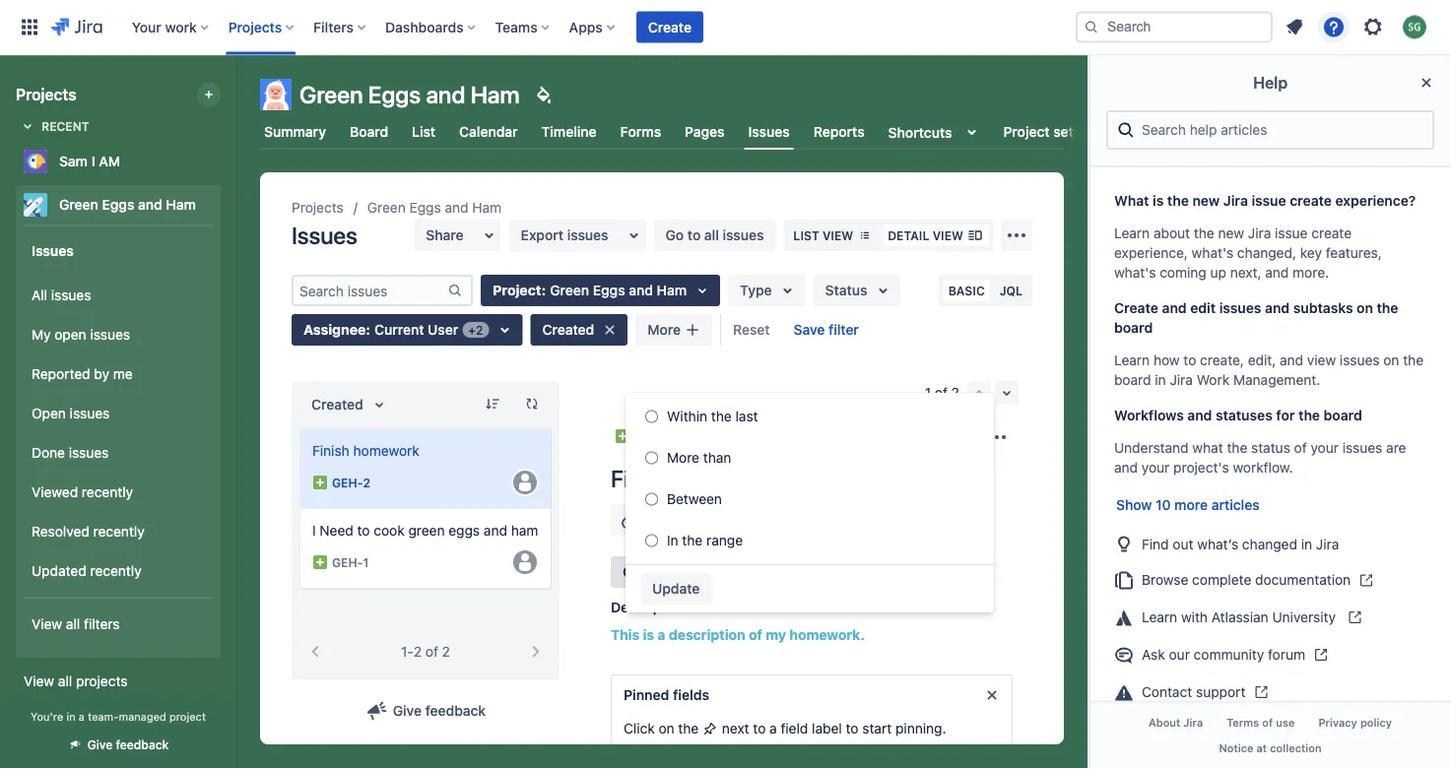 Task type: locate. For each thing, give the bounding box(es) containing it.
notice at collection
[[1220, 742, 1322, 755]]

browse complete documentation link
[[1107, 562, 1435, 599]]

add to starred image for green eggs and ham
[[215, 193, 239, 217]]

create down experience,
[[1115, 300, 1159, 316]]

add to starred image down sidebar navigation icon
[[215, 150, 239, 173]]

finish up geh-2
[[312, 443, 350, 459]]

recently for updated recently
[[90, 563, 142, 580]]

green eggs and ham up share
[[367, 200, 502, 216]]

1 vertical spatial :
[[366, 322, 371, 338]]

0 horizontal spatial create
[[648, 19, 692, 35]]

1 vertical spatial finish homework
[[611, 465, 785, 493]]

updated recently
[[32, 563, 142, 580]]

homework up range
[[677, 465, 785, 493]]

pinned
[[624, 687, 670, 704]]

learn for learn with atlassian university
[[1142, 609, 1178, 626]]

view for detail view
[[933, 229, 964, 242]]

to right how
[[1184, 352, 1197, 369]]

by
[[94, 366, 109, 383]]

: left current
[[366, 322, 371, 338]]

issue inside learn about the new jira issue create experience, what's changed, key features, what's coming up next, and more.
[[1275, 225, 1308, 241]]

recently down done issues link
[[82, 485, 133, 501]]

opportunity button
[[611, 557, 743, 588]]

1 vertical spatial issue
[[1275, 225, 1308, 241]]

1-
[[401, 644, 414, 660]]

1 vertical spatial new
[[1219, 225, 1245, 241]]

learn inside 'link'
[[1142, 609, 1178, 626]]

: for assignee
[[366, 322, 371, 338]]

1 group from the top
[[24, 225, 213, 656]]

in the range
[[667, 533, 743, 549]]

1 vertical spatial 1
[[363, 556, 369, 570]]

1 horizontal spatial give feedback
[[393, 703, 486, 719]]

1 vertical spatial created
[[311, 397, 363, 413]]

2 vertical spatial learn
[[1142, 609, 1178, 626]]

this
[[611, 627, 640, 644]]

issues inside understand what the status of your issues are and your project's workflow.
[[1343, 440, 1383, 456]]

More than radio
[[646, 452, 658, 465]]

view right detail
[[933, 229, 964, 242]]

1 horizontal spatial i
[[312, 523, 316, 539]]

1 horizontal spatial give
[[393, 703, 422, 719]]

give feedback
[[393, 703, 486, 719], [87, 739, 169, 752]]

Search issues text field
[[294, 277, 447, 305]]

1 horizontal spatial created
[[543, 322, 595, 338]]

0 vertical spatial finish
[[312, 443, 350, 459]]

created inside dropdown button
[[543, 322, 595, 338]]

green eggs and ham down sam i am link
[[59, 197, 196, 213]]

create
[[648, 19, 692, 35], [1115, 300, 1159, 316]]

2 vertical spatial in
[[66, 711, 76, 723]]

projects inside popup button
[[228, 19, 282, 35]]

projects up 'collapse recent projects' icon at top
[[16, 85, 76, 104]]

a left field
[[770, 721, 777, 737]]

management.
[[1234, 372, 1321, 388]]

the up are
[[1404, 352, 1424, 369]]

0 vertical spatial add to starred image
[[215, 150, 239, 173]]

assignee : current user +2
[[304, 322, 483, 338]]

sidebar navigation image
[[215, 79, 258, 118]]

2 horizontal spatial issues
[[749, 124, 790, 140]]

your profile and settings image
[[1403, 15, 1427, 39]]

0 horizontal spatial view
[[823, 229, 854, 242]]

2 vertical spatial recently
[[90, 563, 142, 580]]

1 horizontal spatial projects
[[228, 19, 282, 35]]

is right this
[[643, 627, 654, 644]]

1 vertical spatial finish
[[611, 465, 672, 493]]

the right about
[[1194, 225, 1215, 241]]

refresh image
[[524, 396, 540, 412]]

find out what's changed in jira link
[[1107, 525, 1435, 562]]

0 horizontal spatial a
[[79, 711, 85, 723]]

created button
[[300, 389, 403, 421]]

and down understand
[[1115, 460, 1138, 476]]

all
[[705, 227, 719, 243], [66, 617, 80, 633], [58, 674, 72, 690]]

eggs up share
[[410, 200, 441, 216]]

issues inside create and edit issues and subtasks on the board
[[1220, 300, 1262, 316]]

0 vertical spatial project
[[1004, 124, 1050, 140]]

give down team-
[[87, 739, 113, 752]]

1 horizontal spatial is
[[1153, 193, 1164, 209]]

issues inside button
[[567, 227, 609, 243]]

0 horizontal spatial is
[[643, 627, 654, 644]]

0 vertical spatial created
[[543, 322, 595, 338]]

1 add to starred image from the top
[[215, 150, 239, 173]]

ham up "calendar"
[[471, 81, 520, 108]]

1 vertical spatial homework
[[677, 465, 785, 493]]

created inside popup button
[[311, 397, 363, 413]]

create for create and edit issues and subtasks on the board
[[1115, 300, 1159, 316]]

0 horizontal spatial give feedback button
[[56, 729, 181, 761]]

board inside create and edit issues and subtasks on the board
[[1115, 320, 1153, 336]]

jira right about
[[1184, 717, 1204, 730]]

0 horizontal spatial homework
[[353, 443, 420, 459]]

to right go at top left
[[688, 227, 701, 243]]

list right board
[[412, 124, 436, 140]]

give down the 1-
[[393, 703, 422, 719]]

feedback down 1-2 of 2
[[425, 703, 486, 719]]

save filter
[[794, 322, 859, 338]]

give feedback down 1-2 of 2
[[393, 703, 486, 719]]

apps button
[[563, 11, 623, 43]]

issues
[[567, 227, 609, 243], [723, 227, 764, 243], [51, 287, 91, 304], [1220, 300, 1262, 316], [90, 327, 130, 343], [1340, 352, 1380, 369], [70, 406, 110, 422], [1343, 440, 1383, 456], [69, 445, 109, 461]]

click
[[624, 721, 655, 737]]

new up learn about the new jira issue create experience, what's changed, key features, what's coming up next, and more.
[[1193, 193, 1220, 209]]

1 vertical spatial geh-
[[332, 556, 363, 570]]

your work button
[[126, 11, 217, 43]]

go to all issues
[[666, 227, 764, 243]]

issues right pages
[[749, 124, 790, 140]]

finish down more than radio in the bottom of the page
[[611, 465, 672, 493]]

need
[[320, 523, 354, 539]]

green eggs and ham link down sam i am link
[[16, 185, 213, 225]]

1 horizontal spatial what's
[[1192, 245, 1234, 261]]

give feedback down "you're in a team-managed project"
[[87, 739, 169, 752]]

issues down the projects link
[[292, 222, 357, 249]]

lead image for need
[[312, 555, 328, 571]]

and up share popup button
[[445, 200, 469, 216]]

0 vertical spatial :
[[542, 282, 546, 299]]

all inside group
[[66, 617, 80, 633]]

actions image
[[986, 426, 1009, 449]]

your down understand
[[1142, 460, 1170, 476]]

shortcuts
[[889, 124, 953, 140]]

1 vertical spatial give
[[87, 739, 113, 752]]

create right apps dropdown button
[[648, 19, 692, 35]]

0 vertical spatial create
[[648, 19, 692, 35]]

0 horizontal spatial :
[[366, 322, 371, 338]]

1 horizontal spatial finish
[[611, 465, 672, 493]]

primary element
[[12, 0, 1076, 55]]

2 horizontal spatial projects
[[292, 200, 344, 216]]

all left filters at the left of the page
[[66, 617, 80, 633]]

project down export
[[493, 282, 542, 299]]

2 group from the top
[[24, 270, 213, 597]]

type
[[740, 282, 772, 299]]

more left addicon at the top of page
[[648, 322, 681, 338]]

1 horizontal spatial :
[[542, 282, 546, 299]]

is
[[1153, 193, 1164, 209], [643, 627, 654, 644]]

the inside understand what the status of your issues are and your project's workflow.
[[1228, 440, 1248, 456]]

finish homework
[[312, 443, 420, 459], [611, 465, 785, 493]]

help
[[1254, 73, 1288, 92]]

work
[[165, 19, 197, 35]]

subtasks
[[1294, 300, 1354, 316]]

a for field
[[770, 721, 777, 737]]

1 vertical spatial all
[[66, 617, 80, 633]]

1 horizontal spatial issues
[[292, 222, 357, 249]]

recently down resolved recently link
[[90, 563, 142, 580]]

jira up documentation
[[1317, 536, 1340, 552]]

view all filters link
[[24, 605, 213, 645]]

projects down summary link at the left
[[292, 200, 344, 216]]

ham up more dropdown button
[[657, 282, 687, 299]]

list
[[412, 124, 436, 140], [794, 229, 820, 242]]

and inside understand what the status of your issues are and your project's workflow.
[[1115, 460, 1138, 476]]

add to starred image
[[215, 150, 239, 173], [215, 193, 239, 217]]

learn inside learn how to create, edit, and view issues on the board in jira work management.
[[1115, 352, 1150, 369]]

create for learn about the new jira issue create experience, what's changed, key features, what's coming up next, and more.
[[1312, 225, 1352, 241]]

1 horizontal spatial on
[[1357, 300, 1374, 316]]

the left last
[[711, 409, 732, 425]]

geh-2
[[332, 476, 371, 490]]

0 vertical spatial board
[[1115, 320, 1153, 336]]

finish homework up between option
[[611, 465, 785, 493]]

1 vertical spatial board
[[1115, 372, 1152, 388]]

issue up changed,
[[1252, 193, 1287, 209]]

0 horizontal spatial project
[[493, 282, 542, 299]]

on up are
[[1384, 352, 1400, 369]]

your right status
[[1311, 440, 1339, 456]]

2 horizontal spatial in
[[1302, 536, 1313, 552]]

view
[[823, 229, 854, 242], [933, 229, 964, 242], [1308, 352, 1337, 369]]

1 vertical spatial lead image
[[312, 475, 328, 491]]

1 vertical spatial create
[[1312, 225, 1352, 241]]

create for create
[[648, 19, 692, 35]]

up
[[1211, 265, 1227, 281]]

create inside button
[[648, 19, 692, 35]]

eggs
[[368, 81, 421, 108], [102, 197, 134, 213], [410, 200, 441, 216], [593, 282, 625, 299]]

0 vertical spatial more
[[648, 322, 681, 338]]

created left remove field 'image'
[[543, 322, 595, 338]]

eggs
[[449, 523, 480, 539]]

0 vertical spatial create
[[1290, 193, 1333, 209]]

more button
[[636, 314, 713, 346]]

browse
[[1142, 572, 1189, 588]]

of
[[935, 385, 948, 401], [1295, 440, 1308, 456], [749, 627, 763, 644], [426, 644, 439, 660], [1263, 717, 1274, 730]]

list link
[[408, 114, 440, 150]]

timeline link
[[538, 114, 601, 150]]

created for created popup button
[[311, 397, 363, 413]]

i need to cook green eggs and ham
[[312, 523, 539, 539]]

all right go at top left
[[705, 227, 719, 243]]

board inside learn how to create, edit, and view issues on the board in jira work management.
[[1115, 372, 1152, 388]]

pages
[[685, 124, 725, 140]]

new inside learn about the new jira issue create experience, what's changed, key features, what's coming up next, and more.
[[1219, 225, 1245, 241]]

and up more dropdown button
[[629, 282, 653, 299]]

share
[[426, 227, 464, 243]]

homework
[[353, 443, 420, 459], [677, 465, 785, 493]]

all issues link
[[24, 276, 213, 315]]

green
[[300, 81, 363, 108], [59, 197, 98, 213], [367, 200, 406, 216], [550, 282, 589, 299]]

view for view all filters
[[32, 617, 62, 633]]

are
[[1387, 440, 1407, 456]]

on inside learn how to create, edit, and view issues on the board in jira work management.
[[1384, 352, 1400, 369]]

your
[[132, 19, 161, 35]]

1 vertical spatial give feedback
[[87, 739, 169, 752]]

appswitcher icon image
[[18, 15, 41, 39]]

team-
[[88, 711, 119, 723]]

group containing all issues
[[24, 270, 213, 597]]

tab list
[[248, 114, 1111, 150]]

all left projects
[[58, 674, 72, 690]]

0 vertical spatial new
[[1193, 193, 1220, 209]]

in right the you're
[[66, 711, 76, 723]]

a down 'description'
[[658, 627, 666, 644]]

0 vertical spatial feedback
[[425, 703, 486, 719]]

create inside create and edit issues and subtasks on the board
[[1115, 300, 1159, 316]]

1 vertical spatial recently
[[93, 524, 145, 540]]

help image
[[1323, 15, 1346, 39]]

issues inside group
[[32, 242, 74, 258]]

0 vertical spatial on
[[1357, 300, 1374, 316]]

the right what
[[1228, 440, 1248, 456]]

support
[[1197, 684, 1246, 701]]

learn for learn about the new jira issue create experience, what's changed, key features, what's coming up next, and more.
[[1115, 225, 1150, 241]]

recently down viewed recently link
[[93, 524, 145, 540]]

0 horizontal spatial list
[[412, 124, 436, 140]]

in
[[667, 533, 679, 549]]

2 geh- from the top
[[332, 556, 363, 570]]

reset
[[733, 322, 770, 338]]

issues right export
[[567, 227, 609, 243]]

and
[[426, 81, 466, 108], [138, 197, 162, 213], [445, 200, 469, 216], [1266, 265, 1289, 281], [629, 282, 653, 299], [1163, 300, 1187, 316], [1266, 300, 1290, 316], [1280, 352, 1304, 369], [1188, 408, 1213, 424], [1115, 460, 1138, 476], [484, 523, 508, 539]]

group containing issues
[[24, 225, 213, 656]]

finish homework up geh-2
[[312, 443, 420, 459]]

1 horizontal spatial 1
[[925, 385, 931, 401]]

green down the sam
[[59, 197, 98, 213]]

open issues link
[[24, 394, 213, 434]]

1 vertical spatial add to starred image
[[215, 193, 239, 217]]

0 horizontal spatial in
[[66, 711, 76, 723]]

board right for
[[1324, 408, 1363, 424]]

view inside group
[[32, 617, 62, 633]]

range
[[707, 533, 743, 549]]

eggs up remove field 'image'
[[593, 282, 625, 299]]

more inside dropdown button
[[648, 322, 681, 338]]

more for more
[[648, 322, 681, 338]]

notifications image
[[1283, 15, 1307, 39]]

issues down "subtasks"
[[1340, 352, 1380, 369]]

view up "status"
[[823, 229, 854, 242]]

sort descending image
[[485, 396, 501, 412]]

view down updated
[[32, 617, 62, 633]]

export issues
[[521, 227, 609, 243]]

viewed recently
[[32, 485, 133, 501]]

jira image
[[51, 15, 102, 39], [51, 15, 102, 39]]

eggs down sam i am link
[[102, 197, 134, 213]]

1 vertical spatial learn
[[1115, 352, 1150, 369]]

you're in a team-managed project
[[31, 711, 206, 723]]

board up the workflows
[[1115, 372, 1152, 388]]

0 horizontal spatial created
[[311, 397, 363, 413]]

create
[[1290, 193, 1333, 209], [1312, 225, 1352, 241]]

jira up learn about the new jira issue create experience, what's changed, key features, what's coming up next, and more.
[[1224, 193, 1249, 209]]

a for description
[[658, 627, 666, 644]]

board
[[350, 124, 388, 140]]

0 vertical spatial give feedback
[[393, 703, 486, 719]]

1 vertical spatial project
[[493, 282, 542, 299]]

new up changed,
[[1219, 225, 1245, 241]]

new for about
[[1219, 225, 1245, 241]]

the inside learn about the new jira issue create experience, what's changed, key features, what's coming up next, and more.
[[1194, 225, 1215, 241]]

our
[[1169, 647, 1190, 663]]

lead image
[[615, 429, 631, 445], [312, 475, 328, 491], [312, 555, 328, 571]]

learn up experience,
[[1115, 225, 1150, 241]]

0 vertical spatial learn
[[1115, 225, 1150, 241]]

more for more than
[[667, 450, 700, 466]]

0 vertical spatial 1
[[925, 385, 931, 401]]

1 vertical spatial is
[[643, 627, 654, 644]]

1 vertical spatial your
[[1142, 460, 1170, 476]]

2 vertical spatial all
[[58, 674, 72, 690]]

create inside learn about the new jira issue create experience, what's changed, key features, what's coming up next, and more.
[[1312, 225, 1352, 241]]

Search help articles field
[[1136, 112, 1425, 148]]

0 horizontal spatial your
[[1142, 460, 1170, 476]]

terms of use
[[1227, 717, 1295, 730]]

show 10 more articles button
[[1107, 494, 1270, 517]]

new for is
[[1193, 193, 1220, 209]]

about
[[1149, 717, 1181, 730]]

all for projects
[[58, 674, 72, 690]]

import and bulk change issues image
[[1005, 224, 1029, 247]]

in up documentation
[[1302, 536, 1313, 552]]

2 add to starred image from the top
[[215, 193, 239, 217]]

in down how
[[1155, 372, 1167, 388]]

list for list view
[[794, 229, 820, 242]]

1 vertical spatial list
[[794, 229, 820, 242]]

more
[[1175, 497, 1208, 513]]

learn with atlassian university link
[[1107, 599, 1435, 637]]

issues left are
[[1343, 440, 1383, 456]]

1 horizontal spatial view
[[933, 229, 964, 242]]

green up summary
[[300, 81, 363, 108]]

more right more than radio in the bottom of the page
[[667, 450, 700, 466]]

2 vertical spatial lead image
[[312, 555, 328, 571]]

geh- for homework
[[332, 476, 363, 490]]

learn left the with
[[1142, 609, 1178, 626]]

reported by me
[[32, 366, 133, 383]]

1 vertical spatial create
[[1115, 300, 1159, 316]]

: up created dropdown button
[[542, 282, 546, 299]]

project settings link
[[1000, 114, 1111, 150]]

open
[[32, 406, 66, 422]]

0 horizontal spatial on
[[659, 721, 675, 737]]

issues down next, on the right top
[[1220, 300, 1262, 316]]

add to starred image for sam i am
[[215, 150, 239, 173]]

i left need
[[312, 523, 316, 539]]

0 vertical spatial what's
[[1192, 245, 1234, 261]]

0 vertical spatial recently
[[82, 485, 133, 501]]

issue up key
[[1275, 225, 1308, 241]]

banner
[[0, 0, 1451, 55]]

2 horizontal spatial view
[[1308, 352, 1337, 369]]

1 horizontal spatial project
[[1004, 124, 1050, 140]]

0 vertical spatial your
[[1311, 440, 1339, 456]]

jira down how
[[1170, 372, 1193, 388]]

project inside tab list
[[1004, 124, 1050, 140]]

issue for experience,
[[1275, 225, 1308, 241]]

created button
[[531, 314, 628, 346]]

ham
[[471, 81, 520, 108], [166, 197, 196, 213], [472, 200, 502, 216], [657, 282, 687, 299]]

sam i am
[[59, 153, 120, 170]]

create for what is the new jira issue create experience?
[[1290, 193, 1333, 209]]

issue for experience?
[[1252, 193, 1287, 209]]

1 horizontal spatial give feedback button
[[354, 696, 498, 727]]

open share dialog image
[[478, 224, 501, 247]]

view up the you're
[[24, 674, 54, 690]]

is right what
[[1153, 193, 1164, 209]]

0 vertical spatial list
[[412, 124, 436, 140]]

the up about
[[1168, 193, 1189, 209]]

1 horizontal spatial in
[[1155, 372, 1167, 388]]

projects up sidebar navigation icon
[[228, 19, 282, 35]]

0 horizontal spatial green eggs and ham link
[[16, 185, 213, 225]]

0 vertical spatial view
[[32, 617, 62, 633]]

and up management. on the right
[[1280, 352, 1304, 369]]

go to all issues link
[[654, 220, 776, 251]]

0 vertical spatial give feedback button
[[354, 696, 498, 727]]

a left team-
[[79, 711, 85, 723]]

recently for resolved recently
[[93, 524, 145, 540]]

save filter button
[[782, 314, 871, 346]]

group
[[24, 225, 213, 656], [24, 270, 213, 597]]

issues up all issues
[[32, 242, 74, 258]]

2 vertical spatial on
[[659, 721, 675, 737]]

0 vertical spatial is
[[1153, 193, 1164, 209]]

0 horizontal spatial feedback
[[116, 739, 169, 752]]

and down changed,
[[1266, 265, 1289, 281]]

green eggs and ham link up share
[[367, 196, 502, 220]]

set background color image
[[532, 83, 556, 106]]

0 vertical spatial projects
[[228, 19, 282, 35]]

1 horizontal spatial your
[[1311, 440, 1339, 456]]

next,
[[1231, 265, 1262, 281]]

feedback
[[425, 703, 486, 719], [116, 739, 169, 752]]

1 geh- from the top
[[332, 476, 363, 490]]

issues for the projects link
[[292, 222, 357, 249]]

1 horizontal spatial create
[[1115, 300, 1159, 316]]

list inside tab list
[[412, 124, 436, 140]]

my
[[766, 627, 787, 644]]

the right for
[[1299, 408, 1321, 424]]

of inside understand what the status of your issues are and your project's workflow.
[[1295, 440, 1308, 456]]

understand what the status of your issues are and your project's workflow.
[[1115, 440, 1407, 476]]

learn inside learn about the new jira issue create experience, what's changed, key features, what's coming up next, and more.
[[1115, 225, 1150, 241]]

jira inside learn about the new jira issue create experience, what's changed, key features, what's coming up next, and more.
[[1249, 225, 1272, 241]]

0 vertical spatial finish homework
[[312, 443, 420, 459]]

1 horizontal spatial a
[[658, 627, 666, 644]]

and inside learn about the new jira issue create experience, what's changed, key features, what's coming up next, and more.
[[1266, 265, 1289, 281]]



Task type: describe. For each thing, give the bounding box(es) containing it.
viewed recently link
[[24, 473, 213, 513]]

a for team-
[[79, 711, 85, 723]]

timeline
[[542, 124, 597, 140]]

issues right all
[[51, 287, 91, 304]]

dashboards button
[[380, 11, 484, 43]]

1-2 of 2
[[401, 644, 450, 660]]

1 vertical spatial projects
[[16, 85, 76, 104]]

policy
[[1361, 717, 1393, 730]]

to left cook
[[357, 523, 370, 539]]

view all filters
[[32, 617, 120, 633]]

filters button
[[308, 11, 374, 43]]

Search field
[[1076, 11, 1273, 43]]

dashboards
[[385, 19, 464, 35]]

issues right 'open'
[[90, 327, 130, 343]]

to inside learn how to create, edit, and view issues on the board in jira work management.
[[1184, 352, 1197, 369]]

changed,
[[1238, 245, 1297, 261]]

issues inside learn how to create, edit, and view issues on the board in jira work management.
[[1340, 352, 1380, 369]]

addicon image
[[685, 322, 701, 338]]

edit,
[[1248, 352, 1277, 369]]

my
[[32, 327, 51, 343]]

and left "edit" at the right top of the page
[[1163, 300, 1187, 316]]

update button
[[641, 574, 712, 605]]

projects for the projects link
[[292, 200, 344, 216]]

0 vertical spatial all
[[705, 227, 719, 243]]

last
[[736, 409, 758, 425]]

1 vertical spatial what's
[[1115, 265, 1157, 281]]

your work
[[132, 19, 197, 35]]

terms of use link
[[1215, 711, 1307, 736]]

ham up open share dialog image at the left top of the page
[[472, 200, 502, 216]]

learn about the new jira issue create experience, what's changed, key features, what's coming up next, and more.
[[1115, 225, 1383, 281]]

basic
[[949, 284, 985, 298]]

contact support link
[[1107, 674, 1435, 712]]

description
[[669, 627, 746, 644]]

and up "list" link in the top left of the page
[[426, 81, 466, 108]]

on inside create and edit issues and subtasks on the board
[[1357, 300, 1374, 316]]

about jira button
[[1137, 711, 1215, 736]]

created for created dropdown button
[[543, 322, 595, 338]]

geh- for need
[[332, 556, 363, 570]]

detail view
[[888, 229, 964, 242]]

calendar
[[459, 124, 518, 140]]

project for project settings
[[1004, 124, 1050, 140]]

changed
[[1243, 536, 1298, 552]]

forum
[[1269, 647, 1306, 663]]

jira inside find out what's changed in jira link
[[1317, 536, 1340, 552]]

and down sam i am link
[[138, 197, 162, 213]]

Within the last radio
[[646, 410, 658, 423]]

export
[[521, 227, 564, 243]]

is for this
[[643, 627, 654, 644]]

project for project : green eggs and ham
[[493, 282, 542, 299]]

community
[[1194, 647, 1265, 663]]

hide message image
[[981, 684, 1004, 708]]

learn for learn how to create, edit, and view issues on the board in jira work management.
[[1115, 352, 1150, 369]]

1 vertical spatial feedback
[[116, 739, 169, 752]]

collection
[[1271, 742, 1322, 755]]

project's
[[1174, 460, 1230, 476]]

jira inside about jira button
[[1184, 717, 1204, 730]]

search image
[[1084, 19, 1100, 35]]

1 vertical spatial i
[[312, 523, 316, 539]]

edit
[[1191, 300, 1216, 316]]

and left "subtasks"
[[1266, 300, 1290, 316]]

filters
[[314, 19, 354, 35]]

0 vertical spatial homework
[[353, 443, 420, 459]]

ham
[[511, 523, 539, 539]]

current
[[374, 322, 424, 338]]

1 horizontal spatial feedback
[[425, 703, 486, 719]]

workflows
[[1115, 408, 1184, 424]]

projects for projects popup button
[[228, 19, 282, 35]]

create and edit issues and subtasks on the board
[[1115, 300, 1399, 336]]

to right the next
[[753, 721, 766, 737]]

is for what
[[1153, 193, 1164, 209]]

understand
[[1115, 440, 1189, 456]]

about jira
[[1149, 717, 1204, 730]]

reported by me link
[[24, 355, 213, 394]]

and up what
[[1188, 408, 1213, 424]]

remove field image
[[598, 318, 622, 342]]

In the range radio
[[646, 535, 658, 547]]

the down fields
[[678, 721, 699, 737]]

order by image
[[367, 393, 391, 417]]

all for filters
[[66, 617, 80, 633]]

fields
[[673, 687, 710, 704]]

key
[[1301, 245, 1323, 261]]

resolved
[[32, 524, 89, 540]]

issues inside tab list
[[749, 124, 790, 140]]

Between radio
[[646, 493, 658, 506]]

view for list view
[[823, 229, 854, 242]]

teams button
[[489, 11, 558, 43]]

: for project
[[542, 282, 546, 299]]

share button
[[414, 220, 501, 251]]

jira inside learn how to create, edit, and view issues on the board in jira work management.
[[1170, 372, 1193, 388]]

project settings
[[1004, 124, 1107, 140]]

in inside learn how to create, edit, and view issues on the board in jira work management.
[[1155, 372, 1167, 388]]

project : green eggs and ham
[[493, 282, 687, 299]]

issues up type at top right
[[723, 227, 764, 243]]

resolved recently link
[[24, 513, 213, 552]]

green up created dropdown button
[[550, 282, 589, 299]]

0 horizontal spatial 1
[[363, 556, 369, 570]]

banner containing your work
[[0, 0, 1451, 55]]

geh-1
[[332, 556, 369, 570]]

projects button
[[222, 11, 302, 43]]

view for view all projects
[[24, 674, 54, 690]]

start
[[863, 721, 892, 737]]

reports
[[814, 124, 865, 140]]

0 horizontal spatial give
[[87, 739, 113, 752]]

workflow.
[[1233, 460, 1294, 476]]

issues down reported by me
[[70, 406, 110, 422]]

0 horizontal spatial finish homework
[[312, 443, 420, 459]]

create project image
[[201, 87, 217, 103]]

filter
[[829, 322, 859, 338]]

pinning.
[[896, 721, 947, 737]]

settings image
[[1362, 15, 1386, 39]]

list for list
[[412, 124, 436, 140]]

open export issues dropdown image
[[622, 224, 646, 247]]

notice at collection link
[[1208, 736, 1334, 761]]

2 vertical spatial board
[[1324, 408, 1363, 424]]

lead image for homework
[[312, 475, 328, 491]]

green
[[408, 523, 445, 539]]

0 horizontal spatial give feedback
[[87, 739, 169, 752]]

+2
[[468, 323, 483, 337]]

opportunity
[[623, 564, 703, 581]]

open issues
[[32, 406, 110, 422]]

create button
[[637, 11, 704, 43]]

managed
[[119, 711, 166, 723]]

the right in
[[682, 533, 703, 549]]

create,
[[1201, 352, 1245, 369]]

done
[[32, 445, 65, 461]]

issues up viewed recently
[[69, 445, 109, 461]]

how
[[1154, 352, 1180, 369]]

ask
[[1142, 647, 1166, 663]]

collapse recent projects image
[[16, 114, 39, 138]]

green eggs and ham up "list" link in the top left of the page
[[300, 81, 520, 108]]

to left start
[[846, 721, 859, 737]]

tab list containing issues
[[248, 114, 1111, 150]]

label
[[812, 721, 843, 737]]

apps
[[569, 19, 603, 35]]

assignee
[[304, 322, 366, 338]]

my open issues link
[[24, 315, 213, 355]]

experience?
[[1336, 193, 1417, 209]]

all issues
[[32, 287, 91, 304]]

0 vertical spatial give
[[393, 703, 422, 719]]

10
[[1156, 497, 1171, 513]]

and inside learn how to create, edit, and view issues on the board in jira work management.
[[1280, 352, 1304, 369]]

within
[[667, 409, 708, 425]]

green right the projects link
[[367, 200, 406, 216]]

status
[[1252, 440, 1291, 456]]

than
[[704, 450, 732, 466]]

1 vertical spatial in
[[1302, 536, 1313, 552]]

issues for the left the green eggs and ham link
[[32, 242, 74, 258]]

complete
[[1193, 572, 1252, 588]]

eggs up board
[[368, 81, 421, 108]]

show
[[1117, 497, 1152, 513]]

ham down sam i am link
[[166, 197, 196, 213]]

to inside go to all issues link
[[688, 227, 701, 243]]

field
[[781, 721, 809, 737]]

reports link
[[810, 114, 869, 150]]

1 horizontal spatial green eggs and ham link
[[367, 196, 502, 220]]

close image
[[1415, 71, 1439, 95]]

out
[[1173, 536, 1194, 552]]

view inside learn how to create, edit, and view issues on the board in jira work management.
[[1308, 352, 1337, 369]]

the inside create and edit issues and subtasks on the board
[[1377, 300, 1399, 316]]

done issues link
[[24, 434, 213, 473]]

0 vertical spatial lead image
[[615, 429, 631, 445]]

coming
[[1160, 265, 1207, 281]]

recently for viewed recently
[[82, 485, 133, 501]]

description
[[611, 600, 687, 616]]

1 horizontal spatial finish homework
[[611, 465, 785, 493]]

workflows and statuses for the board
[[1115, 408, 1363, 424]]

at
[[1257, 742, 1268, 755]]

and left ham
[[484, 523, 508, 539]]

the inside learn how to create, edit, and view issues on the board in jira work management.
[[1404, 352, 1424, 369]]

viewed
[[32, 485, 78, 501]]

0 vertical spatial i
[[91, 153, 95, 170]]



Task type: vqa. For each thing, say whether or not it's contained in the screenshot.
the All
yes



